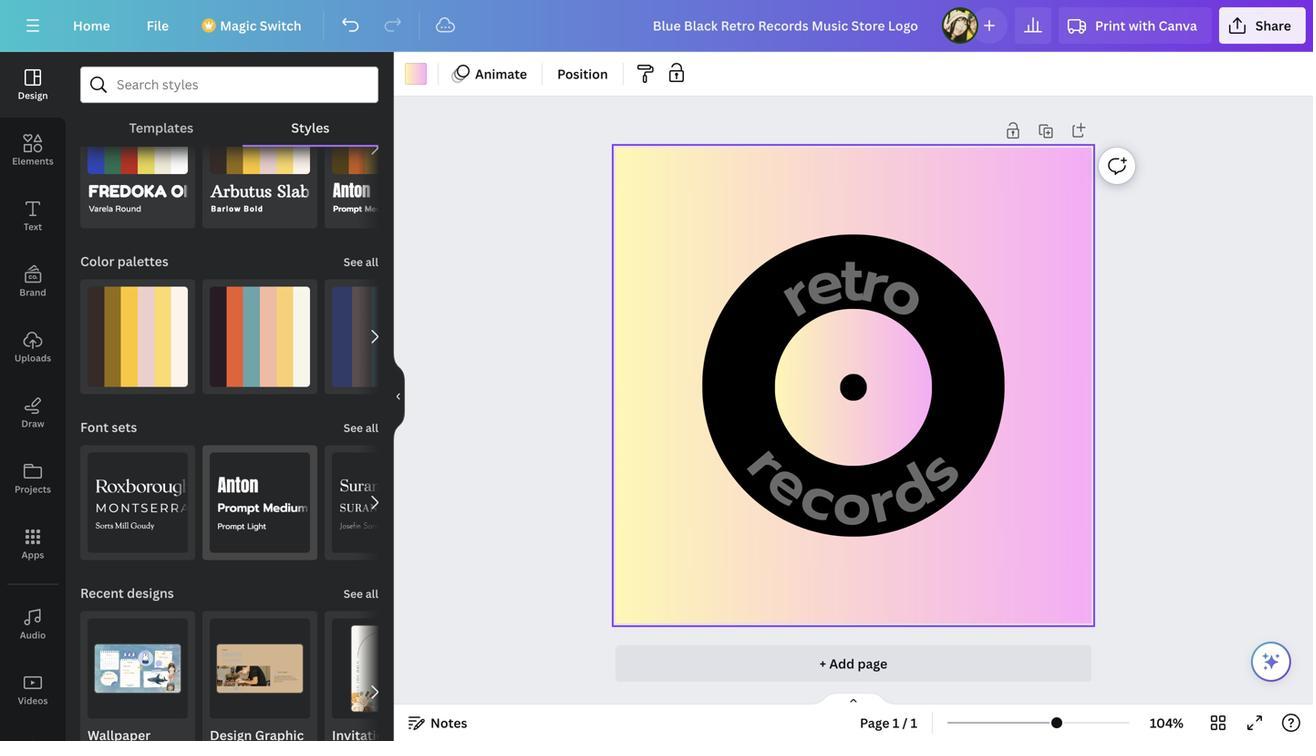 Task type: vqa. For each thing, say whether or not it's contained in the screenshot.
the topmost "See all"
yes



Task type: describe. For each thing, give the bounding box(es) containing it.
uploads
[[14, 352, 51, 364]]

color palettes
[[80, 253, 169, 270]]

page
[[858, 655, 888, 673]]

recent designs button
[[78, 575, 176, 612]]

design
[[18, 89, 48, 102]]

file
[[147, 17, 169, 34]]

styles
[[291, 119, 330, 136]]

styles button
[[242, 110, 378, 145]]

all for recent designs
[[366, 586, 378, 602]]

side panel tab list
[[0, 52, 66, 741]]

notes
[[430, 715, 467, 732]]

show pages image
[[810, 692, 897, 707]]

notes button
[[401, 709, 475, 738]]

home
[[73, 17, 110, 34]]

canva
[[1159, 17, 1197, 34]]

see all for recent designs
[[344, 586, 378, 602]]

color palettes button
[[78, 243, 170, 280]]

+ add page
[[820, 655, 888, 673]]

Design title text field
[[638, 7, 935, 44]]

font sets button
[[78, 409, 139, 446]]

designs
[[127, 585, 174, 602]]

videos
[[18, 695, 48, 707]]

share
[[1256, 17, 1291, 34]]

/
[[902, 715, 908, 732]]

brand
[[19, 286, 46, 299]]

audio button
[[0, 592, 66, 658]]

font sets
[[80, 419, 137, 436]]

audio
[[20, 629, 46, 642]]

palettes
[[117, 253, 169, 270]]

draw button
[[0, 380, 66, 446]]

page 1 / 1
[[860, 715, 918, 732]]

apps button
[[0, 512, 66, 577]]

see for color palettes
[[344, 255, 363, 270]]

page
[[860, 715, 890, 732]]

+
[[820, 655, 826, 673]]

with
[[1129, 17, 1156, 34]]

main menu bar
[[0, 0, 1313, 52]]

uploads button
[[0, 315, 66, 380]]

2 1 from the left
[[911, 715, 918, 732]]

position
[[557, 65, 608, 83]]

text
[[24, 221, 42, 233]]

magic switch
[[220, 17, 302, 34]]

brand button
[[0, 249, 66, 315]]

apply "thrift shop" style image
[[210, 287, 310, 387]]

templates
[[129, 119, 193, 136]]

add
[[829, 655, 855, 673]]

Search styles search field
[[117, 67, 342, 102]]

see all for font sets
[[344, 421, 378, 436]]

print with canva
[[1095, 17, 1197, 34]]

104%
[[1150, 715, 1184, 732]]

recent
[[80, 585, 124, 602]]

magic
[[220, 17, 257, 34]]



Task type: locate. For each thing, give the bounding box(es) containing it.
0 vertical spatial all
[[366, 255, 378, 270]]

2 see all from the top
[[344, 421, 378, 436]]

file button
[[132, 7, 183, 44]]

text button
[[0, 183, 66, 249]]

2 vertical spatial see all button
[[342, 575, 380, 612]]

see all button for color palettes
[[342, 243, 380, 280]]

linear gradient 90°: #fff7ad, #ffa9f9 image
[[405, 63, 427, 85]]

see for font sets
[[344, 421, 363, 436]]

projects
[[15, 483, 51, 496]]

1 see all from the top
[[344, 255, 378, 270]]

projects button
[[0, 446, 66, 512]]

1
[[893, 715, 899, 732], [911, 715, 918, 732]]

1 see from the top
[[344, 255, 363, 270]]

1 right /
[[911, 715, 918, 732]]

apps
[[22, 549, 44, 561]]

templates button
[[80, 110, 242, 145]]

videos button
[[0, 658, 66, 723]]

apply "stone castle" style image
[[332, 287, 432, 387]]

see all for color palettes
[[344, 255, 378, 270]]

0 vertical spatial see all
[[344, 255, 378, 270]]

elements button
[[0, 118, 66, 183]]

0 horizontal spatial 1
[[893, 715, 899, 732]]

all
[[366, 255, 378, 270], [366, 421, 378, 436], [366, 586, 378, 602]]

2 see from the top
[[344, 421, 363, 436]]

3 see from the top
[[344, 586, 363, 602]]

see all button
[[342, 243, 380, 280], [342, 409, 380, 446], [342, 575, 380, 612]]

hide image
[[393, 353, 405, 440]]

draw
[[21, 418, 44, 430]]

switch
[[260, 17, 302, 34]]

magic switch button
[[191, 7, 316, 44]]

print with canva button
[[1059, 7, 1212, 44]]

1 vertical spatial see
[[344, 421, 363, 436]]

+ add page button
[[616, 646, 1092, 682]]

apply "lemon meringue" style image
[[88, 287, 188, 387]]

design button
[[0, 52, 66, 118]]

elements
[[12, 155, 54, 167]]

3 see all from the top
[[344, 586, 378, 602]]

104% button
[[1137, 709, 1196, 738]]

2 vertical spatial see all
[[344, 586, 378, 602]]

position button
[[550, 59, 615, 88]]

1 1 from the left
[[893, 715, 899, 732]]

linear gradient 90°: #fff7ad, #ffa9f9 image
[[405, 63, 427, 85]]

1 see all button from the top
[[342, 243, 380, 280]]

color
[[80, 253, 114, 270]]

all for color palettes
[[366, 255, 378, 270]]

see all
[[344, 255, 378, 270], [344, 421, 378, 436], [344, 586, 378, 602]]

see all button for recent designs
[[342, 575, 380, 612]]

see for recent designs
[[344, 586, 363, 602]]

1 vertical spatial see all button
[[342, 409, 380, 446]]

font
[[80, 419, 109, 436]]

1 vertical spatial all
[[366, 421, 378, 436]]

1 left /
[[893, 715, 899, 732]]

sets
[[112, 419, 137, 436]]

share button
[[1219, 7, 1306, 44]]

1 all from the top
[[366, 255, 378, 270]]

see all button for font sets
[[342, 409, 380, 446]]

animate button
[[446, 59, 534, 88]]

2 vertical spatial see
[[344, 586, 363, 602]]

0 vertical spatial see
[[344, 255, 363, 270]]

2 vertical spatial all
[[366, 586, 378, 602]]

2 all from the top
[[366, 421, 378, 436]]

1 horizontal spatial 1
[[911, 715, 918, 732]]

all for font sets
[[366, 421, 378, 436]]

canva assistant image
[[1260, 651, 1282, 673]]

recent designs
[[80, 585, 174, 602]]

home link
[[58, 7, 125, 44]]

1 vertical spatial see all
[[344, 421, 378, 436]]

3 see all button from the top
[[342, 575, 380, 612]]

3 all from the top
[[366, 586, 378, 602]]

see
[[344, 255, 363, 270], [344, 421, 363, 436], [344, 586, 363, 602]]

animate
[[475, 65, 527, 83]]

0 vertical spatial see all button
[[342, 243, 380, 280]]

print
[[1095, 17, 1126, 34]]

2 see all button from the top
[[342, 409, 380, 446]]



